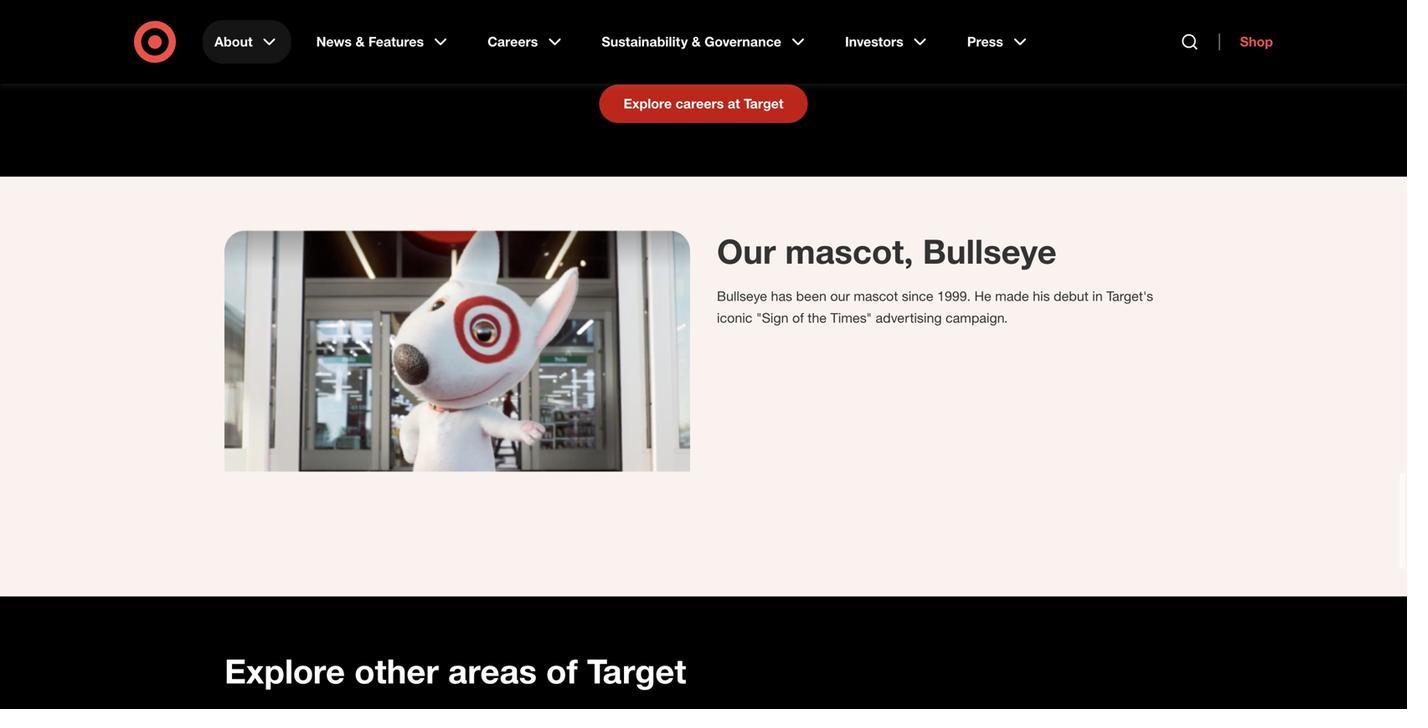 Task type: describe. For each thing, give the bounding box(es) containing it.
since
[[902, 288, 934, 305]]

governance
[[705, 34, 782, 50]]

at
[[728, 96, 740, 112]]

the
[[808, 310, 827, 326]]

made
[[996, 288, 1030, 305]]

0 vertical spatial target
[[744, 96, 784, 112]]

shop
[[1241, 34, 1274, 50]]

campaign.
[[946, 310, 1008, 326]]

distribution
[[552, 45, 619, 62]]

features
[[369, 34, 424, 50]]

sustainability
[[602, 34, 688, 50]]

our
[[831, 288, 850, 305]]

times"
[[831, 310, 872, 326]]

about link
[[203, 20, 291, 64]]

"sign
[[757, 310, 789, 326]]

advertising
[[876, 310, 942, 326]]

careers
[[488, 34, 538, 50]]

we're
[[675, 45, 707, 62]]

from stores to distribution centers, we're looking for new team members like you
[[461, 45, 947, 62]]

& for features
[[356, 34, 365, 50]]

mascot
[[854, 288, 899, 305]]

stores
[[496, 45, 533, 62]]

1999.
[[938, 288, 971, 305]]

careers
[[676, 96, 724, 112]]

to
[[537, 45, 549, 62]]

in
[[1093, 288, 1103, 305]]

1 vertical spatial target
[[587, 651, 687, 692]]

investors
[[846, 34, 904, 50]]

shop link
[[1220, 34, 1274, 50]]

like
[[901, 45, 921, 62]]

press
[[968, 34, 1004, 50]]

looking
[[711, 45, 755, 62]]

careers link
[[476, 20, 577, 64]]

explore other areas of target
[[225, 651, 687, 692]]



Task type: locate. For each thing, give the bounding box(es) containing it.
1 horizontal spatial target
[[744, 96, 784, 112]]

bullseye up the he
[[923, 231, 1057, 272]]

been
[[797, 288, 827, 305]]

team
[[807, 45, 837, 62]]

sustainability & governance
[[602, 34, 782, 50]]

explore for explore careers at target
[[624, 96, 672, 112]]

debut
[[1054, 288, 1089, 305]]

& right news
[[356, 34, 365, 50]]

0 vertical spatial explore
[[624, 96, 672, 112]]

& for governance
[[692, 34, 701, 50]]

investors link
[[834, 20, 943, 64]]

bullseye up iconic
[[717, 288, 768, 305]]

has
[[771, 288, 793, 305]]

mascot,
[[786, 231, 914, 272]]

2 & from the left
[[692, 34, 701, 50]]

of
[[793, 310, 804, 326], [546, 651, 578, 692]]

0 horizontal spatial bullseye
[[717, 288, 768, 305]]

1 vertical spatial bullseye
[[717, 288, 768, 305]]

other
[[355, 651, 439, 692]]

press link
[[956, 20, 1042, 64]]

explore careers at target link
[[600, 85, 808, 123]]

0 horizontal spatial target
[[587, 651, 687, 692]]

he
[[975, 288, 992, 305]]

bullseye has been our mascot since 1999. he made his debut in target's iconic "sign of the times" advertising campaign.
[[717, 288, 1154, 326]]

our mascot, bullseye
[[717, 231, 1057, 272]]

0 horizontal spatial &
[[356, 34, 365, 50]]

you
[[925, 45, 947, 62]]

sustainability & governance link
[[590, 20, 820, 64]]

& left looking
[[692, 34, 701, 50]]

new
[[778, 45, 803, 62]]

news & features
[[316, 34, 424, 50]]

our
[[717, 231, 776, 272]]

1 vertical spatial of
[[546, 651, 578, 692]]

of inside bullseye has been our mascot since 1999. he made his debut in target's iconic "sign of the times" advertising campaign.
[[793, 310, 804, 326]]

1 horizontal spatial bullseye
[[923, 231, 1057, 272]]

&
[[356, 34, 365, 50], [692, 34, 701, 50]]

bullseye
[[923, 231, 1057, 272], [717, 288, 768, 305]]

explore careers at target
[[624, 96, 784, 112]]

bullseye inside bullseye has been our mascot since 1999. he made his debut in target's iconic "sign of the times" advertising campaign.
[[717, 288, 768, 305]]

his
[[1033, 288, 1051, 305]]

0 vertical spatial of
[[793, 310, 804, 326]]

explore for explore other areas of target
[[225, 651, 345, 692]]

centers,
[[623, 45, 671, 62]]

members
[[840, 45, 898, 62]]

for
[[758, 45, 774, 62]]

of right the areas
[[546, 651, 578, 692]]

0 horizontal spatial explore
[[225, 651, 345, 692]]

0 vertical spatial bullseye
[[923, 231, 1057, 272]]

target's
[[1107, 288, 1154, 305]]

iconic
[[717, 310, 753, 326]]

areas
[[448, 651, 537, 692]]

1 horizontal spatial explore
[[624, 96, 672, 112]]

about
[[215, 34, 253, 50]]

target
[[744, 96, 784, 112], [587, 651, 687, 692]]

news
[[316, 34, 352, 50]]

of left the
[[793, 310, 804, 326]]

1 horizontal spatial of
[[793, 310, 804, 326]]

0 horizontal spatial of
[[546, 651, 578, 692]]

1 vertical spatial explore
[[225, 651, 345, 692]]

1 & from the left
[[356, 34, 365, 50]]

explore
[[624, 96, 672, 112], [225, 651, 345, 692]]

1 horizontal spatial &
[[692, 34, 701, 50]]

from
[[461, 45, 492, 62]]

news & features link
[[305, 20, 463, 64]]



Task type: vqa. For each thing, say whether or not it's contained in the screenshot.
1999.
yes



